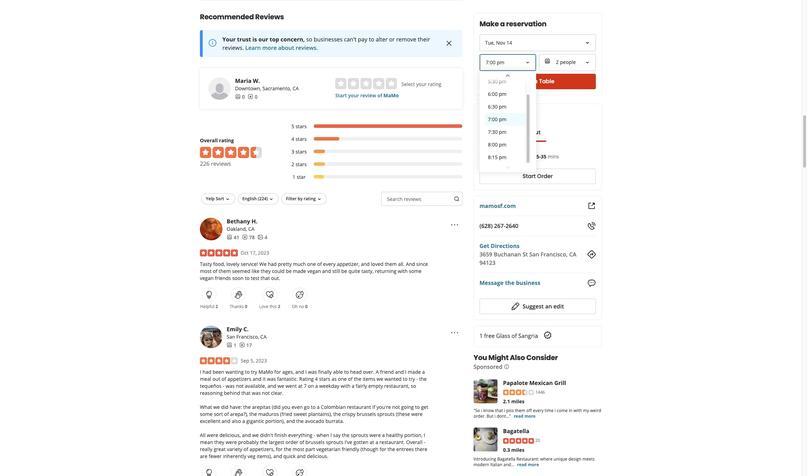 Task type: vqa. For each thing, say whether or not it's contained in the screenshot.
PRICE dropdown button
no



Task type: locate. For each thing, give the bounding box(es) containing it.
photo of bethany h. image
[[200, 218, 223, 240]]

start order
[[523, 172, 553, 180]]

0 vertical spatial every
[[323, 261, 336, 267]]

and
[[361, 261, 370, 267], [322, 268, 331, 274], [295, 369, 304, 375], [395, 369, 404, 375], [253, 376, 262, 382], [268, 383, 276, 389], [222, 418, 231, 425], [286, 418, 295, 425], [242, 432, 251, 439], [273, 453, 282, 460], [297, 453, 306, 460]]

read
[[514, 413, 524, 419], [517, 462, 527, 468]]

order
[[286, 439, 298, 446]]

pm for 6:00 pm
[[499, 91, 507, 97]]

start inside button
[[523, 172, 536, 180]]

0 horizontal spatial 1
[[234, 342, 237, 349]]

restaurant
[[347, 404, 371, 410]]

(0 reactions) element
[[245, 304, 247, 310], [305, 304, 308, 310]]

5 pm from the top
[[499, 129, 507, 135]]

that right test
[[261, 275, 270, 281]]

0 horizontal spatial 2
[[216, 304, 218, 310]]

16 friends v2 image left 41
[[227, 235, 232, 240]]

1 vertical spatial reviews
[[404, 196, 421, 202]]

16 review v2 image for emily
[[239, 343, 245, 348]]

sweet
[[294, 411, 307, 418]]

filter reviews by 5 stars rating element
[[284, 123, 462, 130]]

4 for 4
[[265, 234, 268, 241]]

get directions 3659 buchanan st san francisco, ca 94123
[[480, 242, 577, 267]]

friends element containing 0
[[235, 93, 245, 100]]

16 chevron down v2 image inside filter by rating popup button
[[317, 196, 322, 202]]

could
[[272, 268, 285, 274]]

most down tasty
[[200, 268, 212, 274]]

1 reviews. from the left
[[223, 44, 244, 52]]

rating for filter by rating
[[304, 196, 316, 202]]

0 vertical spatial at
[[298, 383, 303, 389]]

0 horizontal spatial order
[[480, 110, 500, 119]]

i right "so
[[481, 408, 482, 414]]

2023 for c.
[[256, 357, 267, 364]]

3 pm from the top
[[499, 103, 507, 110]]

were up (though
[[370, 432, 381, 439]]

2 vertical spatial reviews element
[[239, 342, 252, 349]]

1 horizontal spatial be
[[342, 268, 347, 274]]

2 horizontal spatial them
[[515, 408, 526, 414]]

0 vertical spatial read more
[[514, 413, 536, 419]]

business
[[516, 279, 541, 287]]

yelp sort
[[206, 196, 224, 202]]

0 vertical spatial read
[[514, 413, 524, 419]]

one inside "i had been wanting to try mamo for ages, and i was finally able to head over. a friend and i made a meal out of appetizers and it was fantastic. rating 4 stars as one of the items we wanted to try - the tequeños - was not available, and we went at 7 on a weekday with a fairly empty restaurant, so reasoning behind that was not clear."
[[338, 376, 347, 382]]

fewer
[[209, 453, 222, 460]]

2 16 chevron down v2 image from the left
[[317, 196, 322, 202]]

quick
[[284, 453, 296, 460]]

16 chevron down v2 image
[[269, 196, 274, 202], [317, 196, 322, 202]]

of down everything in the left bottom of the page
[[300, 439, 304, 446]]

1 vertical spatial your
[[348, 92, 359, 99]]

4 pm from the top
[[499, 116, 507, 123]]

arepa?),
[[230, 411, 248, 418]]

friends element down downtown,
[[235, 93, 245, 100]]

1 vertical spatial mamo
[[259, 369, 273, 375]]

friends element containing 1
[[227, 342, 237, 349]]

your for select
[[416, 81, 427, 87]]

1 vertical spatial made
[[408, 369, 421, 375]]

one inside tasty food, lovely service! we had pretty much one of every appetizer, and loved them all. and since most of them seemed like they could be made vegan and still be quite tasty, returning with some vegan friends soon to test that out.
[[307, 261, 316, 267]]

ca
[[293, 85, 299, 92], [248, 226, 255, 232], [569, 251, 577, 258], [261, 333, 267, 340]]

start down up
[[523, 172, 536, 180]]

grill
[[555, 379, 566, 387]]

pm inside 'button'
[[499, 116, 507, 123]]

service!
[[241, 261, 258, 267]]

most down order
[[293, 446, 304, 453]]

make a reservation
[[480, 19, 547, 29]]

san inside emily c. san francisco, ca
[[227, 333, 235, 340]]

3.5 star rating image
[[503, 390, 534, 396]]

5 star rating image
[[200, 249, 238, 257], [503, 438, 534, 444]]

2 horizontal spatial 4
[[315, 376, 318, 382]]

0 horizontal spatial they
[[214, 439, 224, 446]]

ca inside get directions 3659 buchanan st san francisco, ca 94123
[[569, 251, 577, 258]]

2 (0 reactions) element from the left
[[305, 304, 308, 310]]

and left it
[[253, 376, 262, 382]]

not up (these
[[392, 404, 400, 410]]

to inside the so businesses can't pay to alter or remove their reviews.
[[369, 35, 374, 43]]

info alert
[[200, 30, 462, 57]]

brussels down restaurant
[[357, 411, 376, 418]]

fairly
[[356, 383, 367, 389]]

0 horizontal spatial reviews
[[211, 160, 231, 168]]

read more link left where at the right bottom of the page
[[517, 462, 539, 468]]

that down the available,
[[241, 390, 251, 396]]

1 horizontal spatial every
[[533, 408, 544, 414]]

0 horizontal spatial 5 star rating image
[[200, 249, 238, 257]]

so right restaurant,
[[411, 383, 416, 389]]

we
[[259, 261, 267, 267]]

0 horizontal spatial 16 review v2 image
[[239, 343, 245, 348]]

1 vertical spatial 16 friends v2 image
[[227, 235, 232, 240]]

so inside the so businesses can't pay to alter or remove their reviews.
[[306, 35, 312, 43]]

reviews element containing 78
[[242, 234, 255, 241]]

2 down 3
[[292, 161, 294, 168]]

read more link for bagatella
[[517, 462, 539, 468]]

reviews.
[[223, 44, 244, 52], [296, 44, 318, 52]]

had inside tasty food, lovely service! we had pretty much one of every appetizer, and loved them all. and since most of them seemed like they could be made vegan and still be quite tasty, returning with some vegan friends soon to test that out.
[[268, 261, 277, 267]]

search
[[387, 196, 403, 202]]

(628) 267-2640
[[480, 222, 519, 230]]

friends element down emily
[[227, 342, 237, 349]]

they inside tasty food, lovely service! we had pretty much one of every appetizer, and loved them all. and since most of them seemed like they could be made vegan and still be quite tasty, returning with some vegan friends soon to test that out.
[[261, 268, 271, 274]]

so right concern,
[[306, 35, 312, 43]]

1 miles from the top
[[512, 398, 525, 405]]

love
[[259, 304, 269, 310]]

0 vertical spatial 2023
[[258, 249, 269, 256]]

or
[[389, 35, 395, 43]]

2640
[[506, 222, 519, 230]]

alter
[[376, 35, 388, 43]]

most
[[200, 268, 212, 274], [293, 446, 304, 453]]

even
[[292, 404, 303, 410]]

2 vertical spatial them
[[515, 408, 526, 414]]

consider
[[527, 353, 558, 363]]

of right the out at the bottom of page
[[222, 376, 226, 382]]

papalote mexican grill
[[503, 379, 566, 387]]

that
[[261, 275, 270, 281], [241, 390, 251, 396], [495, 408, 503, 414]]

we up probably at the left of page
[[252, 432, 259, 439]]

16 friends v2 image for maria
[[235, 94, 241, 100]]

1 horizontal spatial rating
[[304, 196, 316, 202]]

0 horizontal spatial start
[[335, 92, 347, 99]]

read left off
[[514, 413, 524, 419]]

bagatella inside introducing bagatella restaurant: where unique design meets modern italian and…
[[498, 456, 516, 462]]

everything
[[288, 432, 313, 439]]

not down appetizers
[[236, 383, 244, 389]]

1 vertical spatial brussels
[[306, 439, 325, 446]]

1 16 chevron down v2 image from the left
[[269, 196, 274, 202]]

and down (fried on the bottom of page
[[286, 418, 295, 425]]

of inside 'what we did have: the arepitas (did you even go to a colombian restaurant if you're not going to get some sort of arepa?), the maduros (fried sweet plantains), the crispy brussels sprouts (these were excellent and also a gigantic portion), and the avocado burrata.'
[[224, 411, 229, 418]]

4 inside photos element
[[265, 234, 268, 241]]

16 chevron down v2 image inside english (224) dropdown button
[[269, 196, 274, 202]]

8:00 pm
[[488, 141, 507, 148]]

friends element containing 41
[[227, 234, 239, 241]]

miles for papalote mexican grill
[[512, 398, 525, 405]]

piss
[[506, 408, 514, 414]]

had up 'could'
[[268, 261, 277, 267]]

reviews element right 41
[[242, 234, 255, 241]]

were down get
[[411, 411, 423, 418]]

0 horizontal spatial reviews.
[[223, 44, 244, 52]]

pm inside "button"
[[499, 91, 507, 97]]

i up meal
[[200, 369, 201, 375]]

san down emily
[[227, 333, 235, 340]]

2 pm from the top
[[499, 91, 507, 97]]

16 friends v2 image for emily
[[227, 343, 232, 348]]

was up behind
[[226, 383, 235, 389]]

0 horizontal spatial so
[[306, 35, 312, 43]]

glass
[[496, 332, 510, 340]]

to right the go
[[311, 404, 316, 410]]

16 chevron down v2 image
[[225, 196, 231, 202]]

24 external link v2 image
[[588, 202, 596, 210]]

maduros
[[258, 411, 279, 418]]

1 vertical spatial reviews element
[[242, 234, 255, 241]]

pm
[[499, 78, 507, 85], [499, 91, 507, 97], [499, 103, 507, 110], [499, 116, 507, 123], [499, 129, 507, 135], [499, 141, 507, 148], [499, 154, 507, 161]]

san
[[530, 251, 539, 258], [227, 333, 235, 340]]

sangria
[[519, 332, 538, 340]]

None radio
[[373, 78, 385, 89]]

rating right "by"
[[304, 196, 316, 202]]

i had been wanting to try mamo for ages, and i was finally able to head over. a friend and i made a meal out of appetizers and it was fantastic. rating 4 stars as one of the items we wanted to try - the tequeños - was not available, and we went at 7 on a weekday with a fairly empty restaurant, so reasoning behind that was not clear.
[[200, 369, 427, 396]]

2 horizontal spatial with
[[574, 408, 582, 414]]

1 vertical spatial read more
[[517, 462, 539, 468]]

0 horizontal spatial mamo
[[259, 369, 273, 375]]

is
[[253, 35, 257, 43]]

7 pm from the top
[[499, 154, 507, 161]]

w.
[[253, 77, 260, 85]]

1 vertical spatial most
[[293, 446, 304, 453]]

with inside tasty food, lovely service! we had pretty much one of every appetizer, and loved them all. and since most of them seemed like they could be made vegan and still be quite tasty, returning with some vegan friends soon to test that out.
[[398, 268, 408, 274]]

(2 reactions) element
[[216, 304, 218, 310], [278, 304, 280, 310]]

finally
[[318, 369, 332, 375]]

start inside recommended reviews element
[[335, 92, 347, 99]]

1 vertical spatial 16 review v2 image
[[239, 343, 245, 348]]

1 vertical spatial that
[[241, 390, 251, 396]]

were up mean
[[207, 432, 218, 439]]

about
[[278, 44, 294, 52]]

0 vertical spatial brussels
[[357, 411, 376, 418]]

1 vertical spatial overall
[[406, 439, 423, 446]]

1 vertical spatial in
[[569, 408, 573, 414]]

pm right 7:30
[[499, 129, 507, 135]]

0 vertical spatial 1
[[293, 174, 296, 180]]

read for papalote mexican grill
[[514, 413, 524, 419]]

1 vertical spatial not
[[262, 390, 270, 396]]

not left clear.
[[262, 390, 270, 396]]

2 vertical spatial 4
[[315, 376, 318, 382]]

rating for select your rating
[[428, 81, 442, 87]]

we up sort
[[213, 404, 220, 410]]

reviews element down emily c. san francisco, ca
[[239, 342, 252, 349]]

0 vertical spatial 4
[[292, 136, 294, 142]]

of down "did"
[[224, 411, 229, 418]]

25-
[[534, 153, 541, 160]]

1 vertical spatial every
[[533, 408, 544, 414]]

we inside all were delicious, and we didn't finish everything - when i say the sprouts were a healthy portion, i mean they were probably the largest order of brussels sprouts i've gotten at a restaurant. overall - really great variety of appetizers, for the most part vegetarian friendly (though for the entrees there are fewer inherently veg items), and quick and delicious.
[[252, 432, 259, 439]]

0 horizontal spatial 16 chevron down v2 image
[[269, 196, 274, 202]]

all.
[[398, 261, 405, 267]]

with down all.
[[398, 268, 408, 274]]

(2 reactions) element right this
[[278, 304, 280, 310]]

them up returning
[[385, 261, 397, 267]]

sort
[[214, 411, 223, 418]]

vegan left still
[[307, 268, 321, 274]]

tasty
[[200, 261, 212, 267]]

reviews element
[[248, 93, 258, 100], [242, 234, 255, 241], [239, 342, 252, 349]]

0 vertical spatial 16 review v2 image
[[248, 94, 253, 100]]

0 vertical spatial sprouts
[[377, 411, 395, 418]]

24 chevron down v2 image
[[504, 71, 512, 80]]

6:30 pm
[[488, 103, 507, 110]]

1 vertical spatial 4
[[265, 234, 268, 241]]

2 vertical spatial rating
[[304, 196, 316, 202]]

read right the and…
[[517, 462, 527, 468]]

them inside the "so i know that i piss them off every time i come in with my weird order. but i dont…"
[[515, 408, 526, 414]]

san right st
[[530, 251, 539, 258]]

2 be from the left
[[342, 268, 347, 274]]

2 vertical spatial with
[[574, 408, 582, 414]]

0 horizontal spatial overall
[[200, 137, 218, 144]]

2023 for h.
[[258, 249, 269, 256]]

their
[[418, 35, 430, 43]]

4 inside "i had been wanting to try mamo for ages, and i was finally able to head over. a friend and i made a meal out of appetizers and it was fantastic. rating 4 stars as one of the items we wanted to try - the tequeños - was not available, and we went at 7 on a weekday with a fairly empty restaurant, so reasoning behind that was not clear."
[[315, 376, 318, 382]]

they up great
[[214, 439, 224, 446]]

  text field
[[382, 192, 462, 206]]

2 horizontal spatial rating
[[428, 81, 442, 87]]

None radio
[[335, 78, 347, 89], [348, 78, 359, 89], [361, 78, 372, 89], [386, 78, 397, 89], [335, 78, 347, 89], [348, 78, 359, 89], [361, 78, 372, 89], [386, 78, 397, 89]]

reviews element down downtown,
[[248, 93, 258, 100]]

2 right helpful
[[216, 304, 218, 310]]

overall
[[200, 137, 218, 144], [406, 439, 423, 446]]

sprouts inside 'what we did have: the arepitas (did you even go to a colombian restaurant if you're not going to get some sort of arepa?), the maduros (fried sweet plantains), the crispy brussels sprouts (these were excellent and also a gigantic portion), and the avocado burrata.'
[[377, 411, 395, 418]]

rating up 4.5 star rating image
[[219, 137, 234, 144]]

(0 reactions) element right no
[[305, 304, 308, 310]]

some down 'and'
[[409, 268, 422, 274]]

sep 5, 2023
[[241, 357, 267, 364]]

0 horizontal spatial most
[[200, 268, 212, 274]]

0 horizontal spatial had
[[203, 369, 211, 375]]

rating inside popup button
[[304, 196, 316, 202]]

more left "time"
[[525, 413, 536, 419]]

0 vertical spatial they
[[261, 268, 271, 274]]

0 vertical spatial try
[[251, 369, 257, 375]]

(fried
[[280, 411, 292, 418]]

2 miles from the top
[[512, 447, 525, 453]]

1 free glass of sangria
[[480, 332, 538, 340]]

0 vertical spatial reviews element
[[248, 93, 258, 100]]

mexican
[[530, 379, 553, 387]]

0 horizontal spatial not
[[236, 383, 244, 389]]

0 horizontal spatial try
[[251, 369, 257, 375]]

2 horizontal spatial sprouts
[[377, 411, 395, 418]]

stars right 5
[[296, 123, 307, 130]]

1 (2 reactions) element from the left
[[216, 304, 218, 310]]

brussels inside all were delicious, and we didn't finish everything - when i say the sprouts were a healthy portion, i mean they were probably the largest order of brussels sprouts i've gotten at a restaurant. overall - really great variety of appetizers, for the most part vegetarian friendly (though for the entrees there are fewer inherently veg items), and quick and delicious.
[[306, 439, 325, 446]]

try
[[251, 369, 257, 375], [409, 376, 415, 382]]

16 friends v2 image
[[235, 94, 241, 100], [227, 235, 232, 240], [227, 343, 232, 348]]

downtown,
[[235, 85, 261, 92]]

tab list containing delivery
[[480, 128, 547, 142]]

4 right rating
[[315, 376, 318, 382]]

find
[[521, 77, 533, 86]]

35
[[541, 153, 547, 160]]

for left ages,
[[274, 369, 281, 375]]

0 vertical spatial that
[[261, 275, 270, 281]]

8:15 pm button
[[485, 151, 526, 164]]

filter by rating
[[286, 196, 316, 202]]

for down largest
[[276, 446, 283, 453]]

4 for 4 stars
[[292, 136, 294, 142]]

overall down portion,
[[406, 439, 423, 446]]

1 for 1 star
[[293, 174, 296, 180]]

we up clear.
[[278, 383, 284, 389]]

photo of emily c. image
[[200, 326, 223, 348]]

16 review v2 image
[[248, 94, 253, 100], [239, 343, 245, 348]]

0 horizontal spatial your
[[348, 92, 359, 99]]

1 horizontal spatial francisco,
[[541, 251, 568, 258]]

0 horizontal spatial (0 reactions) element
[[245, 304, 247, 310]]

"so i know that i piss them off every time i come in with my weird order. but i dont…"
[[474, 408, 601, 419]]

some inside tasty food, lovely service! we had pretty much one of every appetizer, and loved them all. and since most of them seemed like they could be made vegan and still be quite tasty, returning with some vegan friends soon to test that out.
[[409, 268, 422, 274]]

0 vertical spatial with
[[398, 268, 408, 274]]

1 horizontal spatial made
[[408, 369, 421, 375]]

1 left 17
[[234, 342, 237, 349]]

english (224) button
[[238, 193, 279, 204]]

1 left star
[[293, 174, 296, 180]]

0 horizontal spatial vegan
[[200, 275, 214, 281]]

wanting
[[226, 369, 244, 375]]

francisco, inside emily c. san francisco, ca
[[236, 333, 259, 340]]

and…
[[504, 462, 515, 468]]

with left my
[[574, 408, 582, 414]]

6 pm from the top
[[499, 141, 507, 148]]

0 vertical spatial rating
[[428, 81, 442, 87]]

for down restaurant.
[[380, 446, 386, 453]]

1 vertical spatial 2023
[[256, 357, 267, 364]]

2023 right 5,
[[256, 357, 267, 364]]

pm right 7:00
[[499, 116, 507, 123]]

bagatella image
[[474, 428, 498, 452]]

ca inside maria w. downtown, sacramento, ca
[[293, 85, 299, 92]]

1 vertical spatial at
[[370, 439, 374, 446]]

search image
[[454, 196, 460, 202]]

that inside tasty food, lovely service! we had pretty much one of every appetizer, and loved them all. and since most of them seemed like they could be made vegan and still be quite tasty, returning with some vegan friends soon to test that out.
[[261, 275, 270, 281]]

0 vertical spatial mamo
[[384, 92, 399, 99]]

8:15
[[488, 154, 498, 161]]

overall inside all were delicious, and we didn't finish everything - when i say the sprouts were a healthy portion, i mean they were probably the largest order of brussels sprouts i've gotten at a restaurant. overall - really great variety of appetizers, for the most part vegetarian friendly (though for the entrees there are fewer inherently veg items), and quick and delicious.
[[406, 439, 423, 446]]

0 horizontal spatial rating
[[219, 137, 234, 144]]

design
[[569, 456, 582, 462]]

0 vertical spatial friends element
[[235, 93, 245, 100]]

them
[[385, 261, 397, 267], [219, 268, 231, 274], [515, 408, 526, 414]]

- up behind
[[223, 383, 225, 389]]

0 vertical spatial your
[[416, 81, 427, 87]]

1 inside friends element
[[234, 342, 237, 349]]

1 horizontal spatial vegan
[[307, 268, 321, 274]]

-
[[417, 376, 418, 382], [223, 383, 225, 389], [314, 432, 315, 439], [424, 439, 426, 446]]

0 horizontal spatial one
[[307, 261, 316, 267]]

0 vertical spatial francisco,
[[541, 251, 568, 258]]

1 vertical spatial some
[[200, 411, 213, 418]]

helpful 2
[[200, 304, 218, 310]]

pm for 6:30 pm
[[499, 103, 507, 110]]

(2 reactions) element for helpful 2
[[216, 304, 218, 310]]

learn
[[245, 44, 261, 52]]

0 horizontal spatial 4
[[265, 234, 268, 241]]

2.1 miles
[[503, 398, 525, 405]]

the down restaurant.
[[388, 446, 395, 453]]

1 vertical spatial sprouts
[[351, 432, 368, 439]]

1 pm from the top
[[499, 78, 507, 85]]

introducing bagatella restaurant: where unique design meets modern italian and…
[[474, 456, 595, 468]]

your left review
[[348, 92, 359, 99]]

and up rating
[[295, 369, 304, 375]]

tab list
[[480, 128, 547, 142]]

at left 7
[[298, 383, 303, 389]]

healthy
[[386, 432, 403, 439]]

None field
[[539, 54, 596, 71], [480, 55, 536, 70], [539, 54, 596, 71], [480, 55, 536, 70]]

(2 reactions) element right helpful
[[216, 304, 218, 310]]

1 horizontal spatial 1
[[293, 174, 296, 180]]

16 review v2 image
[[242, 235, 248, 240]]

helpful
[[200, 304, 215, 310]]

at up (though
[[370, 439, 374, 446]]

with left the fairly on the left bottom of the page
[[341, 383, 351, 389]]

17,
[[250, 249, 257, 256]]

the right 'message'
[[505, 279, 515, 287]]

226 reviews
[[200, 160, 231, 168]]

2 horizontal spatial that
[[495, 408, 503, 414]]

1 vertical spatial francisco,
[[236, 333, 259, 340]]

2 (2 reactions) element from the left
[[278, 304, 280, 310]]

0 horizontal spatial be
[[286, 268, 292, 274]]

that right know
[[495, 408, 503, 414]]

0 vertical spatial overall
[[200, 137, 218, 144]]

recommended
[[200, 12, 254, 22]]

reviews element containing 0
[[248, 93, 258, 100]]

reviews
[[211, 160, 231, 168], [404, 196, 421, 202]]

no
[[480, 153, 487, 160]]

reviews element for h.
[[242, 234, 255, 241]]

6:30
[[488, 103, 498, 110]]

read more link up the 'bagatella' link
[[514, 413, 536, 419]]

2 vertical spatial 1
[[234, 342, 237, 349]]

made up restaurant,
[[408, 369, 421, 375]]

reviews right the search
[[404, 196, 421, 202]]

mamo up it
[[259, 369, 273, 375]]

1 horizontal spatial in
[[569, 408, 573, 414]]

pm inside button
[[499, 103, 507, 110]]

that inside the "so i know that i piss them off every time i come in with my weird order. but i dont…"
[[495, 408, 503, 414]]

one right as
[[338, 376, 347, 382]]

1 vertical spatial miles
[[512, 447, 525, 453]]

and down "part"
[[297, 453, 306, 460]]

pm inside button
[[499, 141, 507, 148]]

start left review
[[335, 92, 347, 99]]

  text field inside recommended reviews element
[[382, 192, 462, 206]]

read more for bagatella
[[517, 462, 539, 468]]

get
[[421, 404, 428, 410]]

ca inside bethany h. oakland, ca
[[248, 226, 255, 232]]

1 (0 reactions) element from the left
[[245, 304, 247, 310]]

0 vertical spatial had
[[268, 261, 277, 267]]

oh
[[292, 304, 298, 310]]

filter reviews by 2 stars rating element
[[284, 161, 462, 168]]

for inside "i had been wanting to try mamo for ages, and i was finally able to head over. a friend and i made a meal out of appetizers and it was fantastic. rating 4 stars as one of the items we wanted to try - the tequeños - was not available, and we went at 7 on a weekday with a fairly empty restaurant, so reasoning behind that was not clear."
[[274, 369, 281, 375]]

1 vertical spatial san
[[227, 333, 235, 340]]

reviews element containing 17
[[239, 342, 252, 349]]

1 horizontal spatial sprouts
[[351, 432, 368, 439]]

appetizers
[[228, 376, 251, 382]]

sprouts up gotten
[[351, 432, 368, 439]]

stars up star
[[296, 161, 307, 168]]

bagatella down the 0.3
[[498, 456, 516, 462]]

0 horizontal spatial in
[[528, 153, 533, 160]]

5:30 pm button
[[485, 75, 526, 88]]

was right it
[[267, 376, 276, 382]]

0 horizontal spatial made
[[293, 268, 306, 274]]

message
[[480, 279, 504, 287]]

stars for 4 stars
[[296, 136, 307, 142]]

friends element
[[235, 93, 245, 100], [227, 234, 239, 241], [227, 342, 237, 349]]

1 vertical spatial so
[[411, 383, 416, 389]]

16 friends v2 image down downtown,
[[235, 94, 241, 100]]

1 vertical spatial them
[[219, 268, 231, 274]]

1 horizontal spatial with
[[398, 268, 408, 274]]

food
[[501, 110, 518, 119]]

7:00 pm
[[488, 116, 507, 123]]



Task type: describe. For each thing, give the bounding box(es) containing it.
where
[[540, 456, 553, 462]]

close image
[[445, 39, 453, 47]]

and left also
[[222, 418, 231, 425]]

brussels inside 'what we did have: the arepitas (did you even go to a colombian restaurant if you're not going to get some sort of arepa?), the maduros (fried sweet plantains), the crispy brussels sprouts (these were excellent and also a gigantic portion), and the avocado burrata.'
[[357, 411, 376, 418]]

friends element for bethany h.
[[227, 234, 239, 241]]

16 info v2 image
[[504, 364, 510, 370]]

you
[[474, 353, 487, 363]]

stars for 2 stars
[[296, 161, 307, 168]]

to up restaurant,
[[403, 376, 408, 382]]

made inside "i had been wanting to try mamo for ages, and i was finally able to head over. a friend and i made a meal out of appetizers and it was fantastic. rating 4 stars as one of the items we wanted to try - the tequeños - was not available, and we went at 7 on a weekday with a fairly empty restaurant, so reasoning behind that was not clear."
[[408, 369, 421, 375]]

7:00
[[488, 116, 498, 123]]

pm for 7:00 pm
[[499, 116, 507, 123]]

make
[[480, 19, 499, 29]]

were inside 'what we did have: the arepitas (did you even go to a colombian restaurant if you're not going to get some sort of arepa?), the maduros (fried sweet plantains), the crispy brussels sprouts (these were excellent and also a gigantic portion), and the avocado burrata.'
[[411, 411, 423, 418]]

- right wanted
[[417, 376, 418, 382]]

time
[[545, 408, 554, 414]]

gotten
[[354, 439, 369, 446]]

start for start order
[[523, 172, 536, 180]]

5 star rating image for food,
[[200, 249, 238, 257]]

with inside the "so i know that i piss them off every time i come in with my weird order. but i dont…"
[[574, 408, 582, 414]]

learn more about reviews.
[[245, 44, 318, 52]]

colombian
[[321, 404, 346, 410]]

gigantic
[[246, 418, 264, 425]]

at inside "i had been wanting to try mamo for ages, and i was finally able to head over. a friend and i made a meal out of appetizers and it was fantastic. rating 4 stars as one of the items we wanted to try - the tequeños - was not available, and we went at 7 on a weekday with a fairly empty restaurant, so reasoning behind that was not clear."
[[298, 383, 303, 389]]

the up the arepa?),
[[243, 404, 251, 410]]

0 horizontal spatial sprouts
[[326, 439, 343, 446]]

78
[[249, 234, 255, 241]]

8:00 pm button
[[485, 138, 526, 151]]

of down probably at the left of page
[[244, 446, 248, 453]]

1 for 1 free glass of sangria
[[480, 332, 483, 340]]

yelp sort button
[[201, 193, 235, 204]]

i've
[[345, 439, 352, 446]]

bagatella link
[[503, 428, 530, 435]]

unique
[[554, 456, 568, 462]]

order food
[[480, 110, 518, 119]]

of right review
[[378, 92, 382, 99]]

24 info v2 image
[[208, 39, 217, 47]]

7:30 pm
[[488, 129, 507, 135]]

the up the quick
[[284, 446, 291, 453]]

some inside 'what we did have: the arepitas (did you even go to a colombian restaurant if you're not going to get some sort of arepa?), the maduros (fried sweet plantains), the crispy brussels sprouts (these were excellent and also a gigantic portion), and the avocado burrata.'
[[200, 411, 213, 418]]

learn more about reviews. link
[[245, 44, 318, 52]]

so businesses can't pay to alter or remove their reviews.
[[223, 35, 430, 52]]

maria
[[235, 77, 252, 85]]

avocado
[[305, 418, 324, 425]]

with inside "i had been wanting to try mamo for ages, and i was finally able to head over. a friend and i made a meal out of appetizers and it was fantastic. rating 4 stars as one of the items we wanted to try - the tequeños - was not available, and we went at 7 on a weekday with a fairly empty restaurant, so reasoning behind that was not clear."
[[341, 383, 351, 389]]

24 phone v2 image
[[588, 222, 596, 230]]

(0 reactions) element for thanks 0
[[245, 304, 247, 310]]

0 vertical spatial vegan
[[307, 268, 321, 274]]

portion),
[[265, 418, 285, 425]]

17
[[246, 342, 252, 349]]

more for bagatella
[[528, 462, 539, 468]]

(2 reactions) element for love this 2
[[278, 304, 280, 310]]

none radio inside recommended reviews element
[[373, 78, 385, 89]]

your for start
[[348, 92, 359, 99]]

inherently
[[223, 453, 246, 460]]

menu image
[[451, 221, 459, 229]]

i left piss at right bottom
[[504, 408, 505, 414]]

reviews element for w.
[[248, 93, 258, 100]]

san inside get directions 3659 buchanan st san francisco, ca 94123
[[530, 251, 539, 258]]

your trust is our top concern,
[[223, 35, 305, 43]]

filter reviews by 3 stars rating element
[[284, 148, 462, 155]]

takeout tab panel
[[480, 142, 547, 145]]

to left get
[[415, 404, 420, 410]]

we down a
[[377, 376, 383, 382]]

still
[[332, 268, 340, 274]]

mamo inside "i had been wanting to try mamo for ages, and i was finally able to head over. a friend and i made a meal out of appetizers and it was fantastic. rating 4 stars as one of the items we wanted to try - the tequeños - was not available, and we went at 7 on a weekday with a fairly empty restaurant, so reasoning behind that was not clear."
[[259, 369, 273, 375]]

this
[[270, 304, 277, 310]]

filter reviews by 4 stars rating element
[[284, 136, 462, 143]]

stars inside "i had been wanting to try mamo for ages, and i was finally able to head over. a friend and i made a meal out of appetizers and it was fantastic. rating 4 stars as one of the items we wanted to try - the tequeños - was not available, and we went at 7 on a weekday with a fairly empty restaurant, so reasoning behind that was not clear."
[[319, 376, 330, 382]]

didn't
[[260, 432, 273, 439]]

you might also consider
[[474, 353, 558, 363]]

francisco, inside get directions 3659 buchanan st san francisco, ca 94123
[[541, 251, 568, 258]]

takeout
[[519, 128, 541, 136]]

of down food,
[[213, 268, 218, 274]]

1 vertical spatial vegan
[[200, 275, 214, 281]]

- left when
[[314, 432, 315, 439]]

emily
[[227, 325, 242, 333]]

more for papalote mexican grill
[[525, 413, 536, 419]]

pm for 8:00 pm
[[499, 141, 507, 148]]

16 chevron down v2 image for english (224)
[[269, 196, 274, 202]]

16 chevron down v2 image for filter by rating
[[317, 196, 322, 202]]

photo of maria w. image
[[208, 77, 231, 100]]

the up i've
[[342, 432, 350, 439]]

they inside all were delicious, and we didn't finish everything - when i say the sprouts were a healthy portion, i mean they were probably the largest order of brussels sprouts i've gotten at a restaurant. overall - really great variety of appetizers, for the most part vegetarian friendly (though for the entrees there are fewer inherently veg items), and quick and delicious.
[[214, 439, 224, 446]]

in inside the "so i know that i piss them off every time i come in with my weird order. but i dont…"
[[569, 408, 573, 414]]

sort
[[216, 196, 224, 202]]

friends element for emily c.
[[227, 342, 237, 349]]

read more link for papalote mexican grill
[[514, 413, 536, 419]]

pm for 7:30 pm
[[499, 129, 507, 135]]

to up appetizers
[[245, 369, 250, 375]]

24 pencil v2 image
[[512, 302, 520, 311]]

mamosf.com
[[480, 202, 516, 210]]

trust
[[237, 35, 251, 43]]

our
[[259, 35, 268, 43]]

the down head
[[354, 376, 362, 382]]

go
[[304, 404, 310, 410]]

i up restaurant,
[[405, 369, 407, 375]]

and up clear.
[[268, 383, 276, 389]]

top
[[270, 35, 279, 43]]

the up gigantic
[[250, 411, 257, 418]]

reviews for 226 reviews
[[211, 160, 231, 168]]

5 stars
[[292, 123, 307, 130]]

yelp
[[206, 196, 215, 202]]

i right "time"
[[555, 408, 556, 414]]

16 review v2 image for maria
[[248, 94, 253, 100]]

24 directions v2 image
[[588, 250, 596, 259]]

so inside "i had been wanting to try mamo for ages, and i was finally able to head over. a friend and i made a meal out of appetizers and it was fantastic. rating 4 stars as one of the items we wanted to try - the tequeños - was not available, and we went at 7 on a weekday with a fairly empty restaurant, so reasoning behind that was not clear."
[[411, 383, 416, 389]]

6:00 pm
[[488, 91, 507, 97]]

filter by rating button
[[282, 193, 327, 204]]

1 be from the left
[[286, 268, 292, 274]]

miles for bagatella
[[512, 447, 525, 453]]

an
[[545, 302, 552, 310]]

not inside 'what we did have: the arepitas (did you even go to a colombian restaurant if you're not going to get some sort of arepa?), the maduros (fried sweet plantains), the crispy brussels sprouts (these were excellent and also a gigantic portion), and the avocado burrata.'
[[392, 404, 400, 410]]

reviews for search reviews
[[404, 196, 421, 202]]

24 message v2 image
[[588, 279, 596, 287]]

more inside info alert
[[262, 44, 277, 52]]

mamosf.com link
[[480, 202, 516, 210]]

(0 reactions) element for oh no 0
[[305, 304, 308, 310]]

0.3 miles
[[503, 447, 525, 453]]

recommended reviews element
[[178, 0, 485, 476]]

to right able
[[344, 369, 349, 375]]

of right much
[[317, 261, 322, 267]]

delivery
[[485, 128, 508, 136]]

c.
[[244, 325, 249, 333]]

my
[[583, 408, 589, 414]]

rating element
[[335, 78, 397, 89]]

(these
[[396, 411, 410, 418]]

recommended reviews
[[200, 12, 284, 22]]

4 star rating image
[[200, 357, 238, 364]]

order inside button
[[537, 172, 553, 180]]

suggest an edit
[[523, 302, 564, 310]]

1 horizontal spatial try
[[409, 376, 415, 382]]

0 vertical spatial not
[[236, 383, 244, 389]]

quite
[[349, 268, 360, 274]]

but
[[487, 413, 494, 419]]

and up probably at the left of page
[[242, 432, 251, 439]]

tasty food, lovely service! we had pretty much one of every appetizer, and loved them all. and since most of them seemed like they could be made vegan and still be quite tasty, returning with some vegan friends soon to test that out.
[[200, 261, 428, 281]]

1 horizontal spatial 2
[[278, 304, 280, 310]]

there
[[415, 446, 428, 453]]

had inside "i had been wanting to try mamo for ages, and i was finally able to head over. a friend and i made a meal out of appetizers and it was fantastic. rating 4 stars as one of the items we wanted to try - the tequeños - was not available, and we went at 7 on a weekday with a fairly empty restaurant, so reasoning behind that was not clear."
[[203, 369, 211, 375]]

and up tasty,
[[361, 261, 370, 267]]

0 vertical spatial order
[[480, 110, 500, 119]]

8:15 pm
[[488, 154, 507, 161]]

every inside tasty food, lovely service! we had pretty much one of every appetizer, and loved them all. and since most of them seemed like they could be made vegan and still be quite tasty, returning with some vegan friends soon to test that out.
[[323, 261, 336, 267]]

we inside 'what we did have: the arepitas (did you even go to a colombian restaurant if you're not going to get some sort of arepa?), the maduros (fried sweet plantains), the crispy brussels sprouts (these were excellent and also a gigantic portion), and the avocado burrata.'
[[213, 404, 220, 410]]

24 check in v2 image
[[544, 331, 552, 340]]

papalote mexican grill image
[[474, 379, 498, 403]]

photos element
[[258, 234, 268, 241]]

i right portion,
[[424, 432, 425, 439]]

rating
[[299, 376, 314, 382]]

every inside the "so i know that i piss them off every time i come in with my weird order. but i dont…"
[[533, 408, 544, 414]]

4 stars
[[292, 136, 307, 142]]

plantains),
[[308, 411, 332, 418]]

veg
[[248, 453, 256, 460]]

meets
[[583, 456, 595, 462]]

was down the available,
[[252, 390, 261, 396]]

0 vertical spatial in
[[528, 153, 533, 160]]

0 vertical spatial bagatella
[[503, 428, 530, 435]]

pm for 5:30 pm
[[499, 78, 507, 85]]

menu image
[[451, 329, 459, 337]]

read more for papalote mexican grill
[[514, 413, 536, 419]]

was up rating
[[308, 369, 317, 375]]

finish
[[275, 432, 287, 439]]

much
[[293, 261, 306, 267]]

reviews element for c.
[[239, 342, 252, 349]]

0 vertical spatial them
[[385, 261, 397, 267]]

over.
[[363, 369, 375, 375]]

Select a date text field
[[480, 34, 596, 51]]

made inside tasty food, lovely service! we had pretty much one of every appetizer, and loved them all. and since most of them seemed like they could be made vegan and still be quite tasty, returning with some vegan friends soon to test that out.
[[293, 268, 306, 274]]

start for start your review of mamo
[[335, 92, 347, 99]]

and up wanted
[[395, 369, 404, 375]]

stars for 3 stars
[[296, 148, 307, 155]]

filter reviews by 1 star rating element
[[284, 174, 462, 181]]

the down sweet
[[296, 418, 304, 425]]

search reviews
[[387, 196, 421, 202]]

(no rating) image
[[335, 78, 397, 89]]

most inside all were delicious, and we didn't finish everything - when i say the sprouts were a healthy portion, i mean they were probably the largest order of brussels sprouts i've gotten at a restaurant. overall - really great variety of appetizers, for the most part vegetarian friendly (though for the entrees there are fewer inherently veg items), and quick and delicious.
[[293, 446, 304, 453]]

to inside tasty food, lovely service! we had pretty much one of every appetizer, and loved them all. and since most of them seemed like they could be made vegan and still be quite tasty, returning with some vegan friends soon to test that out.
[[245, 275, 250, 281]]

the up appetizers,
[[260, 439, 268, 446]]

1 horizontal spatial mamo
[[384, 92, 399, 99]]

4.5 star rating image
[[200, 147, 262, 158]]

are
[[200, 453, 208, 460]]

that inside "i had been wanting to try mamo for ages, and i was finally able to head over. a friend and i made a meal out of appetizers and it was fantastic. rating 4 stars as one of the items we wanted to try - the tequeños - was not available, and we went at 7 on a weekday with a fairly empty restaurant, so reasoning behind that was not clear."
[[241, 390, 251, 396]]

the up get
[[419, 376, 427, 382]]

friends element for maria w.
[[235, 93, 245, 100]]

3
[[292, 148, 294, 155]]

appetizer,
[[337, 261, 360, 267]]

did
[[221, 404, 228, 410]]

2 reviews. from the left
[[296, 44, 318, 52]]

- up there
[[424, 439, 426, 446]]

at inside all were delicious, and we didn't finish everything - when i say the sprouts were a healthy portion, i mean they were probably the largest order of brussels sprouts i've gotten at a restaurant. overall - really great variety of appetizers, for the most part vegetarian friendly (though for the entrees there are fewer inherently veg items), and quick and delicious.
[[370, 439, 374, 446]]

most inside tasty food, lovely service! we had pretty much one of every appetizer, and loved them all. and since most of them seemed like they could be made vegan and still be quite tasty, returning with some vegan friends soon to test that out.
[[200, 268, 212, 274]]

i up rating
[[305, 369, 307, 375]]

16 friends v2 image for bethany
[[227, 235, 232, 240]]

i right but
[[495, 413, 496, 419]]

2 horizontal spatial 2
[[292, 161, 294, 168]]

read for bagatella
[[517, 462, 527, 468]]

been
[[213, 369, 224, 375]]

reviews. inside the so businesses can't pay to alter or remove their reviews.
[[223, 44, 244, 52]]

restaurant.
[[380, 439, 405, 446]]

select
[[402, 81, 415, 87]]

and left the quick
[[273, 453, 282, 460]]

fees
[[488, 153, 499, 160]]

largest
[[269, 439, 284, 446]]

of down head
[[348, 376, 353, 382]]

7:30
[[488, 129, 498, 135]]

maria w. link
[[235, 77, 260, 85]]

6:00
[[488, 91, 498, 97]]

items
[[363, 376, 376, 382]]

pm for 8:15 pm
[[499, 154, 507, 161]]

the up burrata.
[[333, 411, 341, 418]]

english (224)
[[242, 196, 268, 202]]

i left say at left bottom
[[331, 432, 332, 439]]

of right 'glass'
[[512, 332, 517, 340]]

overall rating
[[200, 137, 234, 144]]

no fees
[[480, 153, 499, 160]]

sep
[[241, 357, 249, 364]]

probably
[[238, 439, 259, 446]]

and left still
[[322, 268, 331, 274]]

papalote
[[503, 379, 528, 387]]

5 star rating image for miles
[[503, 438, 534, 444]]

were down delicious,
[[226, 439, 237, 446]]

stars for 5 stars
[[296, 123, 307, 130]]

16 photos v2 image
[[258, 235, 263, 240]]

ca inside emily c. san francisco, ca
[[261, 333, 267, 340]]

the inside button
[[505, 279, 515, 287]]

maria w. downtown, sacramento, ca
[[235, 77, 299, 92]]

oct
[[241, 249, 249, 256]]



